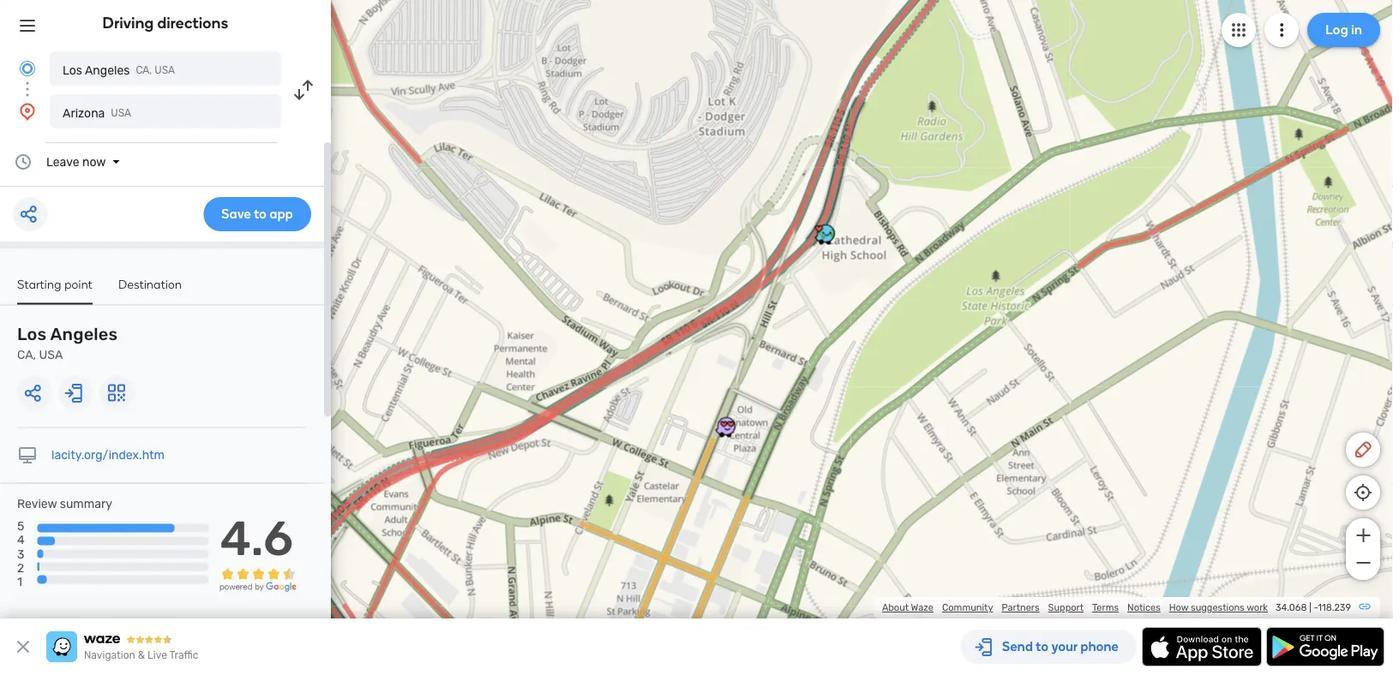 Task type: describe. For each thing, give the bounding box(es) containing it.
leave now
[[46, 155, 106, 169]]

zoom in image
[[1353, 526, 1375, 546]]

location image
[[17, 101, 38, 122]]

how suggestions work link
[[1170, 603, 1269, 614]]

starting
[[17, 277, 61, 292]]

about waze link
[[883, 603, 934, 614]]

support
[[1049, 603, 1084, 614]]

x image
[[13, 637, 33, 658]]

navigation
[[84, 650, 135, 662]]

work
[[1247, 603, 1269, 614]]

118.239
[[1319, 603, 1352, 614]]

driving directions
[[103, 14, 229, 32]]

pencil image
[[1354, 440, 1374, 461]]

-
[[1315, 603, 1319, 614]]

2 vertical spatial usa
[[39, 348, 63, 362]]

34.068
[[1276, 603, 1308, 614]]

now
[[82, 155, 106, 169]]

show reviews
[[17, 617, 94, 631]]

point
[[65, 277, 93, 292]]

traffic
[[169, 650, 198, 662]]

clock image
[[13, 152, 33, 172]]

review summary
[[17, 498, 112, 512]]

link image
[[1359, 600, 1372, 614]]

0 vertical spatial ca,
[[136, 64, 152, 76]]

arizona
[[63, 106, 105, 120]]

2
[[17, 561, 24, 575]]

notices link
[[1128, 603, 1161, 614]]

starting point button
[[17, 277, 93, 305]]

support link
[[1049, 603, 1084, 614]]

review
[[17, 498, 57, 512]]

terms
[[1093, 603, 1119, 614]]

los inside los angeles ca, usa
[[17, 325, 47, 345]]

5
[[17, 520, 24, 534]]

angeles inside los angeles ca, usa
[[50, 325, 118, 345]]



Task type: vqa. For each thing, say whether or not it's contained in the screenshot.
the bottommost "CA,"
yes



Task type: locate. For each thing, give the bounding box(es) containing it.
0 horizontal spatial usa
[[39, 348, 63, 362]]

waze
[[912, 603, 934, 614]]

ca,
[[136, 64, 152, 76], [17, 348, 36, 362]]

usa
[[155, 64, 175, 76], [111, 107, 131, 119], [39, 348, 63, 362]]

5 4 3 2 1
[[17, 520, 25, 589]]

1
[[17, 575, 22, 589]]

2 horizontal spatial usa
[[155, 64, 175, 76]]

lacity.org/index.htm link
[[51, 449, 165, 463]]

current location image
[[17, 58, 38, 79]]

los angeles ca, usa down starting point button at the top of page
[[17, 325, 118, 362]]

ca, down the driving
[[136, 64, 152, 76]]

driving
[[103, 14, 154, 32]]

los
[[63, 63, 82, 77], [17, 325, 47, 345]]

0 horizontal spatial ca,
[[17, 348, 36, 362]]

1 vertical spatial usa
[[111, 107, 131, 119]]

computer image
[[17, 446, 38, 466]]

los angeles ca, usa down the driving
[[63, 63, 175, 77]]

leave
[[46, 155, 79, 169]]

los angeles ca, usa
[[63, 63, 175, 77], [17, 325, 118, 362]]

usa down the driving directions
[[155, 64, 175, 76]]

live
[[148, 650, 167, 662]]

ca, down starting point button at the top of page
[[17, 348, 36, 362]]

usa right arizona
[[111, 107, 131, 119]]

usa inside arizona usa
[[111, 107, 131, 119]]

0 vertical spatial angeles
[[85, 63, 130, 77]]

los up arizona
[[63, 63, 82, 77]]

notices
[[1128, 603, 1161, 614]]

summary
[[60, 498, 112, 512]]

lacity.org/index.htm
[[51, 449, 165, 463]]

community link
[[943, 603, 994, 614]]

|
[[1310, 603, 1312, 614]]

directions
[[157, 14, 229, 32]]

1 vertical spatial ca,
[[17, 348, 36, 362]]

0 vertical spatial los angeles ca, usa
[[63, 63, 175, 77]]

1 vertical spatial angeles
[[50, 325, 118, 345]]

1 horizontal spatial ca,
[[136, 64, 152, 76]]

destination
[[118, 277, 182, 292]]

&
[[138, 650, 145, 662]]

1 horizontal spatial usa
[[111, 107, 131, 119]]

zoom out image
[[1353, 553, 1375, 574]]

1 vertical spatial los
[[17, 325, 47, 345]]

4.6
[[220, 510, 293, 568]]

los down starting point button at the top of page
[[17, 325, 47, 345]]

1 horizontal spatial los
[[63, 63, 82, 77]]

partners link
[[1002, 603, 1040, 614]]

usa down starting point button at the top of page
[[39, 348, 63, 362]]

show
[[17, 617, 48, 631]]

3
[[17, 548, 24, 562]]

angeles down point
[[50, 325, 118, 345]]

angeles up arizona usa
[[85, 63, 130, 77]]

destination button
[[118, 277, 182, 303]]

terms link
[[1093, 603, 1119, 614]]

1 vertical spatial los angeles ca, usa
[[17, 325, 118, 362]]

0 horizontal spatial los
[[17, 325, 47, 345]]

angeles
[[85, 63, 130, 77], [50, 325, 118, 345]]

about waze community partners support terms notices how suggestions work 34.068 | -118.239
[[883, 603, 1352, 614]]

0 vertical spatial los
[[63, 63, 82, 77]]

community
[[943, 603, 994, 614]]

4
[[17, 534, 25, 548]]

suggestions
[[1192, 603, 1245, 614]]

how
[[1170, 603, 1189, 614]]

arizona usa
[[63, 106, 131, 120]]

navigation & live traffic
[[84, 650, 198, 662]]

starting point
[[17, 277, 93, 292]]

partners
[[1002, 603, 1040, 614]]

0 vertical spatial usa
[[155, 64, 175, 76]]

reviews
[[51, 617, 94, 631]]

about
[[883, 603, 909, 614]]



